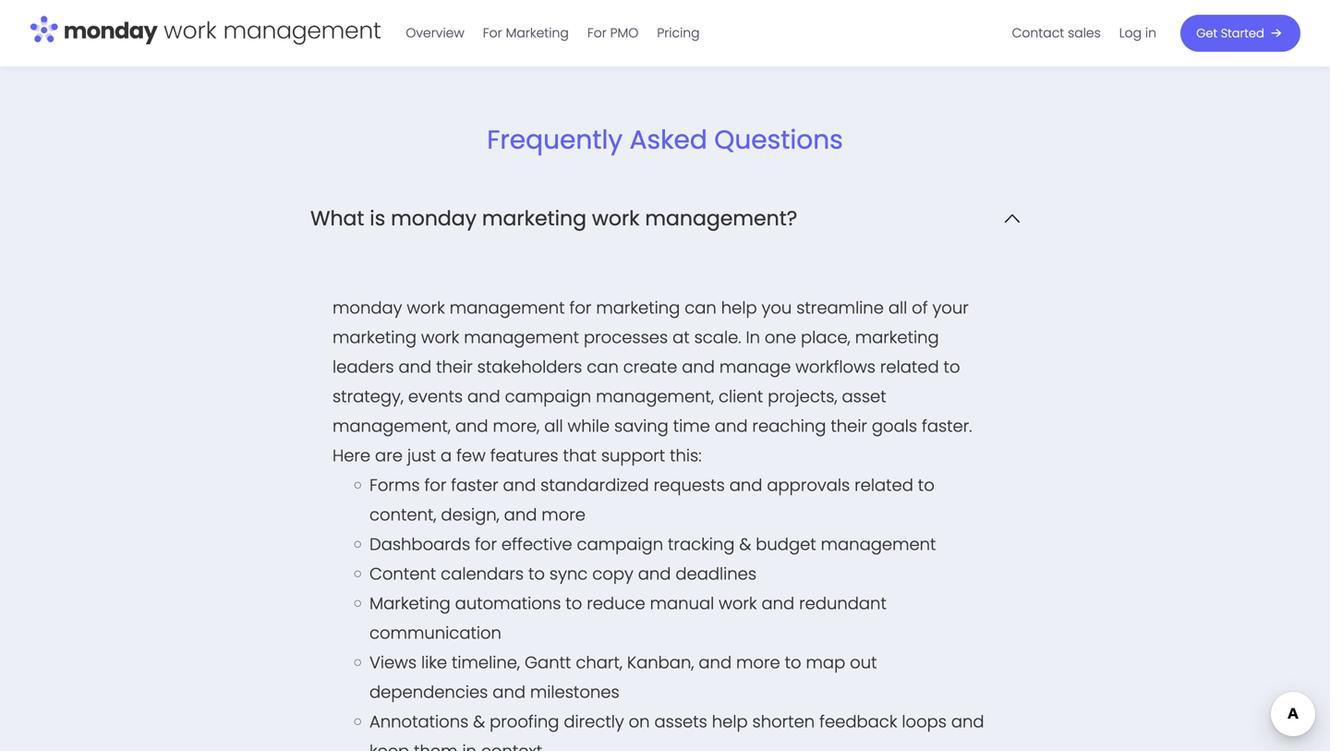Task type: describe. For each thing, give the bounding box(es) containing it.
get started
[[1197, 25, 1265, 42]]

questions
[[715, 122, 843, 158]]

1 vertical spatial for
[[425, 474, 447, 497]]

shorten
[[753, 710, 815, 734]]

for pmo
[[588, 24, 639, 42]]

and up proofing on the left bottom of the page
[[493, 681, 526, 704]]

map
[[806, 651, 846, 675]]

frequently asked questions
[[487, 122, 843, 158]]

goals
[[872, 415, 918, 438]]

log
[[1120, 24, 1142, 42]]

budget
[[756, 533, 817, 557]]

to left map
[[785, 651, 802, 675]]

milestones
[[530, 681, 620, 704]]

and up effective
[[504, 503, 537, 527]]

loops
[[902, 710, 947, 734]]

sync
[[550, 563, 588, 586]]

place,
[[801, 326, 851, 350]]

marketing up leaders
[[333, 326, 417, 350]]

feedback
[[820, 710, 898, 734]]

management?
[[645, 204, 798, 233]]

for for for pmo
[[588, 24, 607, 42]]

in
[[746, 326, 761, 350]]

just
[[407, 444, 436, 468]]

timeline,
[[452, 651, 520, 675]]

design,
[[441, 503, 500, 527]]

marketing inside monday work management for marketing can help you streamline all of your marketing work management processes at scale. in one place, marketing leaders and their stakeholders can create and manage workflows related to strategy, events and campaign management, client projects, asset management, and more, all while saving time and reaching their goals faster. here are just a few features that support this: forms for faster and standardized requests and approvals related to content, design, and more dashboards for effective campaign tracking & budget management content calendars to sync copy and deadlines marketing automations to reduce manual work and redundant communication views like timeline, gantt chart, kanban, and more to map out dependencies and milestones annotations & proofing directly on assets help shorten feedback loops and keep them in context
[[370, 592, 451, 616]]

1 vertical spatial more
[[737, 651, 781, 675]]

0 vertical spatial campaign
[[505, 385, 592, 409]]

like
[[421, 651, 447, 675]]

context
[[481, 740, 543, 751]]

that
[[563, 444, 597, 468]]

kanban,
[[627, 651, 694, 675]]

client
[[719, 385, 764, 409]]

manage
[[720, 356, 791, 379]]

deadlines
[[676, 563, 757, 586]]

asked
[[630, 122, 708, 158]]

proofing
[[490, 710, 559, 734]]

and right "loops"
[[952, 710, 985, 734]]

and right 'kanban,'
[[699, 651, 732, 675]]

in inside monday work management for marketing can help you streamline all of your marketing work management processes at scale. in one place, marketing leaders and their stakeholders can create and manage workflows related to strategy, events and campaign management, client projects, asset management, and more, all while saving time and reaching their goals faster. here are just a few features that support this: forms for faster and standardized requests and approvals related to content, design, and more dashboards for effective campaign tracking & budget management content calendars to sync copy and deadlines marketing automations to reduce manual work and redundant communication views like timeline, gantt chart, kanban, and more to map out dependencies and milestones annotations & proofing directly on assets help shorten feedback loops and keep them in context
[[462, 740, 477, 751]]

few
[[457, 444, 486, 468]]

here
[[333, 444, 371, 468]]

faster.
[[922, 415, 973, 438]]

create
[[624, 356, 678, 379]]

work inside dropdown button
[[592, 204, 640, 233]]

and down budget
[[762, 592, 795, 616]]

started
[[1221, 25, 1265, 42]]

pmo
[[610, 24, 639, 42]]

log in link
[[1111, 18, 1166, 48]]

0 horizontal spatial management,
[[333, 415, 451, 438]]

your
[[933, 296, 969, 320]]

marketing inside dropdown button
[[482, 204, 587, 233]]

projects,
[[768, 385, 838, 409]]

assets
[[655, 710, 708, 734]]

while
[[568, 415, 610, 438]]

1 vertical spatial help
[[712, 710, 748, 734]]

on
[[629, 710, 650, 734]]

content
[[370, 563, 436, 586]]

pricing link
[[648, 18, 709, 48]]

log in
[[1120, 24, 1157, 42]]

1 horizontal spatial management,
[[596, 385, 714, 409]]

to down sync
[[566, 592, 582, 616]]

events
[[408, 385, 463, 409]]

this:
[[670, 444, 702, 468]]

automations
[[455, 592, 561, 616]]

get started button
[[1181, 15, 1301, 52]]

main element
[[397, 0, 1301, 67]]

0 vertical spatial help
[[721, 296, 757, 320]]

calendars
[[441, 563, 524, 586]]

contact sales link
[[1003, 18, 1111, 48]]

and down features
[[503, 474, 536, 497]]

leaders
[[333, 356, 394, 379]]

are
[[375, 444, 403, 468]]

reduce
[[587, 592, 646, 616]]

and right requests
[[730, 474, 763, 497]]

for marketing link
[[474, 18, 578, 48]]

is
[[370, 204, 386, 233]]

chart,
[[576, 651, 623, 675]]

of
[[912, 296, 928, 320]]

0 vertical spatial related
[[881, 356, 939, 379]]

2 vertical spatial management
[[821, 533, 937, 557]]

stakeholders
[[477, 356, 582, 379]]

at
[[673, 326, 690, 350]]

copy
[[593, 563, 634, 586]]

time
[[673, 415, 711, 438]]

gantt
[[525, 651, 571, 675]]



Task type: vqa. For each thing, say whether or not it's contained in the screenshot.
the left into
no



Task type: locate. For each thing, give the bounding box(es) containing it.
0 vertical spatial marketing
[[506, 24, 569, 42]]

communication
[[370, 622, 502, 645]]

manual
[[650, 592, 715, 616]]

can up scale.
[[685, 296, 717, 320]]

to down the faster.
[[918, 474, 935, 497]]

effective
[[502, 533, 573, 557]]

1 for from the left
[[483, 24, 502, 42]]

monday right is
[[391, 204, 477, 233]]

list containing contact sales
[[1003, 0, 1166, 67]]

management
[[450, 296, 565, 320], [464, 326, 579, 350], [821, 533, 937, 557]]

region
[[333, 294, 998, 751]]

what is monday marketing work management? button
[[296, 173, 1035, 257]]

monday work management for marketing can help you streamline all of your marketing work management processes at scale. in one place, marketing leaders and their stakeholders can create and manage workflows related to strategy, events and campaign management, client projects, asset management, and more, all while saving time and reaching their goals faster. here are just a few features that support this: forms for faster and standardized requests and approvals related to content, design, and more dashboards for effective campaign tracking & budget management content calendars to sync copy and deadlines marketing automations to reduce manual work and redundant communication views like timeline, gantt chart, kanban, and more to map out dependencies and milestones annotations & proofing directly on assets help shorten feedback loops and keep them in context
[[333, 296, 985, 751]]

out
[[850, 651, 877, 675]]

their
[[436, 356, 473, 379], [831, 415, 868, 438]]

0 vertical spatial &
[[740, 533, 752, 557]]

list
[[1003, 0, 1166, 67]]

0 horizontal spatial can
[[587, 356, 619, 379]]

for right overview
[[483, 24, 502, 42]]

overview
[[406, 24, 465, 42]]

overview link
[[397, 18, 474, 48]]

strategy,
[[333, 385, 404, 409]]

in right log
[[1146, 24, 1157, 42]]

for marketing
[[483, 24, 569, 42]]

related up asset at the right bottom of the page
[[881, 356, 939, 379]]

marketing down the frequently
[[482, 204, 587, 233]]

0 horizontal spatial &
[[473, 710, 485, 734]]

monday inside dropdown button
[[391, 204, 477, 233]]

1 vertical spatial monday
[[333, 296, 402, 320]]

requests
[[654, 474, 725, 497]]

and
[[399, 356, 432, 379], [682, 356, 715, 379], [468, 385, 501, 409], [455, 415, 488, 438], [715, 415, 748, 438], [503, 474, 536, 497], [730, 474, 763, 497], [504, 503, 537, 527], [638, 563, 671, 586], [762, 592, 795, 616], [699, 651, 732, 675], [493, 681, 526, 704], [952, 710, 985, 734]]

more up "shorten" at the right bottom
[[737, 651, 781, 675]]

campaign
[[505, 385, 592, 409], [577, 533, 664, 557]]

for
[[570, 296, 592, 320], [425, 474, 447, 497], [475, 533, 497, 557]]

&
[[740, 533, 752, 557], [473, 710, 485, 734]]

and up more,
[[468, 385, 501, 409]]

1 vertical spatial in
[[462, 740, 477, 751]]

1 vertical spatial related
[[855, 474, 914, 497]]

marketing down content
[[370, 592, 451, 616]]

contact
[[1012, 24, 1065, 42]]

can down "processes"
[[587, 356, 619, 379]]

sales
[[1068, 24, 1101, 42]]

marketing left for pmo
[[506, 24, 569, 42]]

0 horizontal spatial for
[[425, 474, 447, 497]]

saving
[[615, 415, 669, 438]]

related down goals
[[855, 474, 914, 497]]

1 horizontal spatial marketing
[[506, 24, 569, 42]]

approvals
[[767, 474, 850, 497]]

annotations
[[370, 710, 469, 734]]

for left pmo
[[588, 24, 607, 42]]

1 vertical spatial campaign
[[577, 533, 664, 557]]

2 vertical spatial for
[[475, 533, 497, 557]]

1 horizontal spatial &
[[740, 533, 752, 557]]

0 vertical spatial all
[[889, 296, 908, 320]]

1 horizontal spatial their
[[831, 415, 868, 438]]

0 vertical spatial management
[[450, 296, 565, 320]]

content,
[[370, 503, 437, 527]]

work
[[592, 204, 640, 233], [407, 296, 445, 320], [421, 326, 460, 350], [719, 592, 757, 616]]

all left while
[[544, 415, 563, 438]]

0 vertical spatial in
[[1146, 24, 1157, 42]]

marketing down of
[[855, 326, 940, 350]]

for down a
[[425, 474, 447, 497]]

0 vertical spatial can
[[685, 296, 717, 320]]

to down effective
[[529, 563, 545, 586]]

1 vertical spatial all
[[544, 415, 563, 438]]

all left of
[[889, 296, 908, 320]]

more
[[542, 503, 586, 527], [737, 651, 781, 675]]

reaching
[[753, 415, 827, 438]]

one
[[765, 326, 797, 350]]

get
[[1197, 25, 1218, 42]]

marketing inside the main "element"
[[506, 24, 569, 42]]

asset
[[842, 385, 887, 409]]

redundant
[[799, 592, 887, 616]]

workflows
[[796, 356, 876, 379]]

management, up are
[[333, 415, 451, 438]]

processes
[[584, 326, 668, 350]]

faster
[[451, 474, 499, 497]]

and down at
[[682, 356, 715, 379]]

1 horizontal spatial for
[[475, 533, 497, 557]]

standardized
[[541, 474, 649, 497]]

a
[[441, 444, 452, 468]]

for for for marketing
[[483, 24, 502, 42]]

and up events
[[399, 356, 432, 379]]

region containing monday work management for marketing can help you streamline all of your marketing work management processes at scale. in one place, marketing leaders and their stakeholders can create and manage workflows related to strategy, events and campaign management, client projects, asset management, and more, all while saving time and reaching their goals faster. here are just a few features that support this:
[[333, 294, 998, 751]]

1 vertical spatial management,
[[333, 415, 451, 438]]

1 vertical spatial management
[[464, 326, 579, 350]]

0 horizontal spatial in
[[462, 740, 477, 751]]

features
[[490, 444, 559, 468]]

keep
[[370, 740, 410, 751]]

support
[[601, 444, 666, 468]]

can
[[685, 296, 717, 320], [587, 356, 619, 379]]

and up the manual
[[638, 563, 671, 586]]

0 vertical spatial for
[[570, 296, 592, 320]]

contact sales
[[1012, 24, 1101, 42]]

help up in
[[721, 296, 757, 320]]

1 vertical spatial &
[[473, 710, 485, 734]]

and up few
[[455, 415, 488, 438]]

marketing
[[482, 204, 587, 233], [596, 296, 680, 320], [333, 326, 417, 350], [855, 326, 940, 350]]

0 vertical spatial monday
[[391, 204, 477, 233]]

2 horizontal spatial for
[[570, 296, 592, 320]]

1 vertical spatial marketing
[[370, 592, 451, 616]]

and down the client
[[715, 415, 748, 438]]

2 for from the left
[[588, 24, 607, 42]]

0 horizontal spatial all
[[544, 415, 563, 438]]

more,
[[493, 415, 540, 438]]

monday up leaders
[[333, 296, 402, 320]]

what is monday marketing work management?
[[310, 204, 798, 233]]

campaign down stakeholders
[[505, 385, 592, 409]]

what
[[310, 204, 365, 233]]

for pmo link
[[578, 18, 648, 48]]

monday.com work management image
[[30, 12, 382, 51]]

1 horizontal spatial more
[[737, 651, 781, 675]]

management,
[[596, 385, 714, 409], [333, 415, 451, 438]]

their up events
[[436, 356, 473, 379]]

more up effective
[[542, 503, 586, 527]]

dependencies
[[370, 681, 488, 704]]

their down asset at the right bottom of the page
[[831, 415, 868, 438]]

to down your
[[944, 356, 961, 379]]

& up the context at left bottom
[[473, 710, 485, 734]]

forms
[[370, 474, 420, 497]]

1 horizontal spatial for
[[588, 24, 607, 42]]

monday
[[391, 204, 477, 233], [333, 296, 402, 320]]

help right assets
[[712, 710, 748, 734]]

0 horizontal spatial marketing
[[370, 592, 451, 616]]

in inside "element"
[[1146, 24, 1157, 42]]

help
[[721, 296, 757, 320], [712, 710, 748, 734]]

pricing
[[657, 24, 700, 42]]

campaign up "copy" at left bottom
[[577, 533, 664, 557]]

for up "processes"
[[570, 296, 592, 320]]

streamline
[[797, 296, 884, 320]]

tracking
[[668, 533, 735, 557]]

views
[[370, 651, 417, 675]]

to
[[944, 356, 961, 379], [918, 474, 935, 497], [529, 563, 545, 586], [566, 592, 582, 616], [785, 651, 802, 675]]

frequently
[[487, 122, 623, 158]]

all
[[889, 296, 908, 320], [544, 415, 563, 438]]

in right "them"
[[462, 740, 477, 751]]

1 horizontal spatial all
[[889, 296, 908, 320]]

related
[[881, 356, 939, 379], [855, 474, 914, 497]]

scale.
[[695, 326, 742, 350]]

management, down create
[[596, 385, 714, 409]]

& left budget
[[740, 533, 752, 557]]

0 horizontal spatial more
[[542, 503, 586, 527]]

0 vertical spatial more
[[542, 503, 586, 527]]

0 vertical spatial their
[[436, 356, 473, 379]]

0 vertical spatial management,
[[596, 385, 714, 409]]

1 horizontal spatial in
[[1146, 24, 1157, 42]]

1 vertical spatial their
[[831, 415, 868, 438]]

dashboards
[[370, 533, 470, 557]]

0 horizontal spatial their
[[436, 356, 473, 379]]

0 horizontal spatial for
[[483, 24, 502, 42]]

1 vertical spatial can
[[587, 356, 619, 379]]

them
[[414, 740, 458, 751]]

for up calendars
[[475, 533, 497, 557]]

marketing up "processes"
[[596, 296, 680, 320]]

marketing
[[506, 24, 569, 42], [370, 592, 451, 616]]

1 horizontal spatial can
[[685, 296, 717, 320]]

directly
[[564, 710, 624, 734]]

monday inside monday work management for marketing can help you streamline all of your marketing work management processes at scale. in one place, marketing leaders and their stakeholders can create and manage workflows related to strategy, events and campaign management, client projects, asset management, and more, all while saving time and reaching their goals faster. here are just a few features that support this: forms for faster and standardized requests and approvals related to content, design, and more dashboards for effective campaign tracking & budget management content calendars to sync copy and deadlines marketing automations to reduce manual work and redundant communication views like timeline, gantt chart, kanban, and more to map out dependencies and milestones annotations & proofing directly on assets help shorten feedback loops and keep them in context
[[333, 296, 402, 320]]



